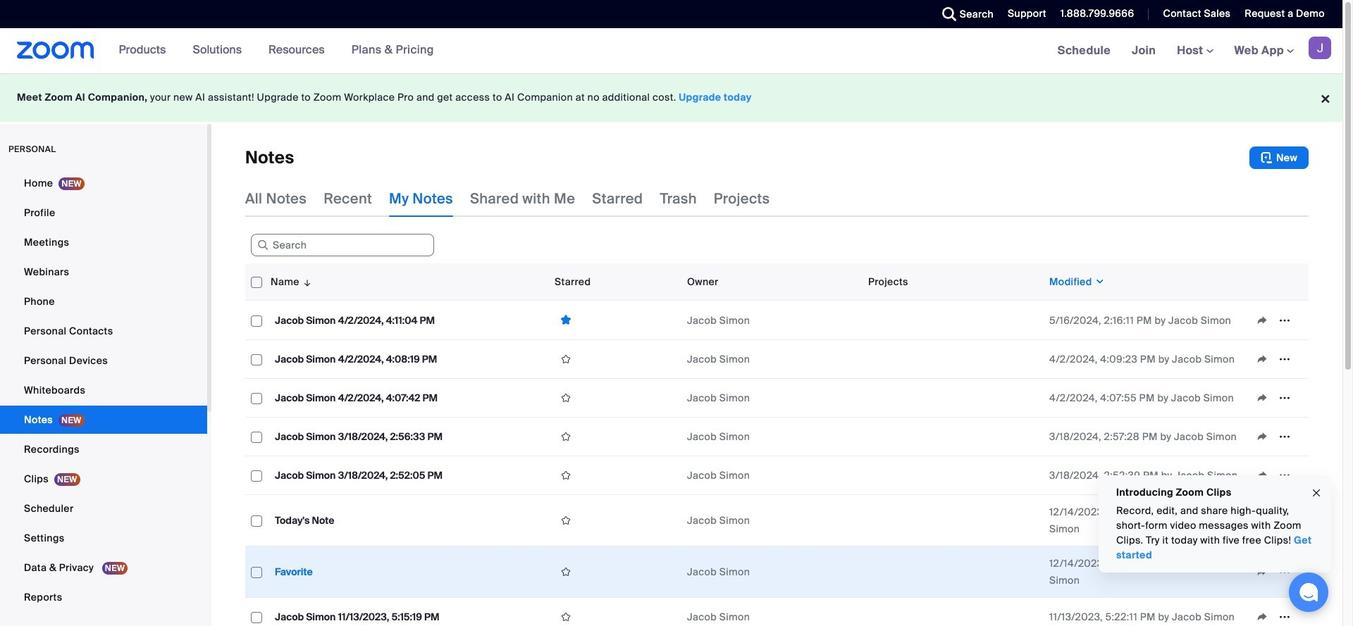 Task type: locate. For each thing, give the bounding box(es) containing it.
click to star the note today's note image
[[555, 515, 577, 527]]

3 cell from the top
[[863, 379, 1044, 418]]

cell for click to star the note jacob simon 3/18/2024, 2:56:33 pm icon
[[863, 418, 1044, 457]]

application
[[245, 147, 1309, 169], [245, 264, 1320, 627], [1251, 607, 1304, 627]]

more options for jacob simon 4/2/2024, 4:11:04 pm image
[[1274, 314, 1297, 327]]

6 cell from the top
[[863, 496, 1044, 547]]

open chat image
[[1299, 583, 1319, 603]]

cell for click to star the note jacob simon 4/2/2024, 4:07:42 pm image
[[863, 379, 1044, 418]]

close image
[[1311, 485, 1323, 502]]

4 cell from the top
[[863, 418, 1044, 457]]

7 cell from the top
[[863, 547, 1044, 599]]

cell for click to star the note favorite icon
[[863, 547, 1044, 599]]

cell
[[863, 301, 1044, 341], [863, 341, 1044, 379], [863, 379, 1044, 418], [863, 418, 1044, 457], [863, 457, 1044, 496], [863, 496, 1044, 547], [863, 547, 1044, 599], [863, 599, 1044, 627]]

5 cell from the top
[[863, 457, 1044, 496]]

8 cell from the top
[[863, 599, 1044, 627]]

profile picture image
[[1309, 37, 1332, 59]]

share image
[[1251, 611, 1274, 624]]

2 cell from the top
[[863, 341, 1044, 379]]

1 cell from the top
[[863, 301, 1044, 341]]

meetings navigation
[[1047, 28, 1343, 74]]

banner
[[0, 28, 1343, 74]]

footer
[[0, 73, 1343, 122]]

product information navigation
[[94, 28, 445, 73]]

click to star the note jacob simon 3/18/2024, 2:52:05 pm image
[[555, 470, 577, 482]]

more options for jacob simon 11/13/2023, 5:15:19 pm image
[[1274, 611, 1297, 624]]

cell for click to star the note jacob simon 11/13/2023, 5:15:19 pm icon
[[863, 599, 1044, 627]]

tabs of all notes page tab list
[[245, 180, 770, 217]]

cell for click to star the note today's note image
[[863, 496, 1044, 547]]

click to star the note jacob simon 11/13/2023, 5:15:19 pm image
[[555, 611, 577, 624]]



Task type: vqa. For each thing, say whether or not it's contained in the screenshot.
3rd cell from the top of the page
yes



Task type: describe. For each thing, give the bounding box(es) containing it.
click to star the note favorite image
[[555, 566, 577, 579]]

click to unstar the note jacob simon 4/2/2024, 4:11:04 pm image
[[555, 314, 577, 327]]

more options for jacob simon 4/2/2024, 4:07:42 pm image
[[1274, 392, 1297, 405]]

cell for click to star the note jacob simon 4/2/2024, 4:08:19 pm "icon"
[[863, 341, 1044, 379]]

more options for jacob simon 3/18/2024, 2:52:05 pm image
[[1274, 470, 1297, 482]]

click to star the note jacob simon 3/18/2024, 2:56:33 pm image
[[555, 431, 577, 443]]

more options for jacob simon 3/18/2024, 2:56:33 pm image
[[1274, 431, 1297, 443]]

click to star the note jacob simon 4/2/2024, 4:08:19 pm image
[[555, 353, 577, 366]]

personal menu menu
[[0, 169, 207, 613]]

more options for jacob simon 4/2/2024, 4:08:19 pm image
[[1274, 353, 1297, 366]]

zoom logo image
[[17, 42, 94, 59]]

Search text field
[[251, 234, 434, 257]]

cell for the click to star the note jacob simon 3/18/2024, 2:52:05 pm icon on the bottom of the page
[[863, 457, 1044, 496]]

arrow down image
[[300, 274, 313, 290]]

click to star the note jacob simon 4/2/2024, 4:07:42 pm image
[[555, 392, 577, 405]]

cell for click to unstar the note jacob simon 4/2/2024, 4:11:04 pm icon at the bottom left
[[863, 301, 1044, 341]]



